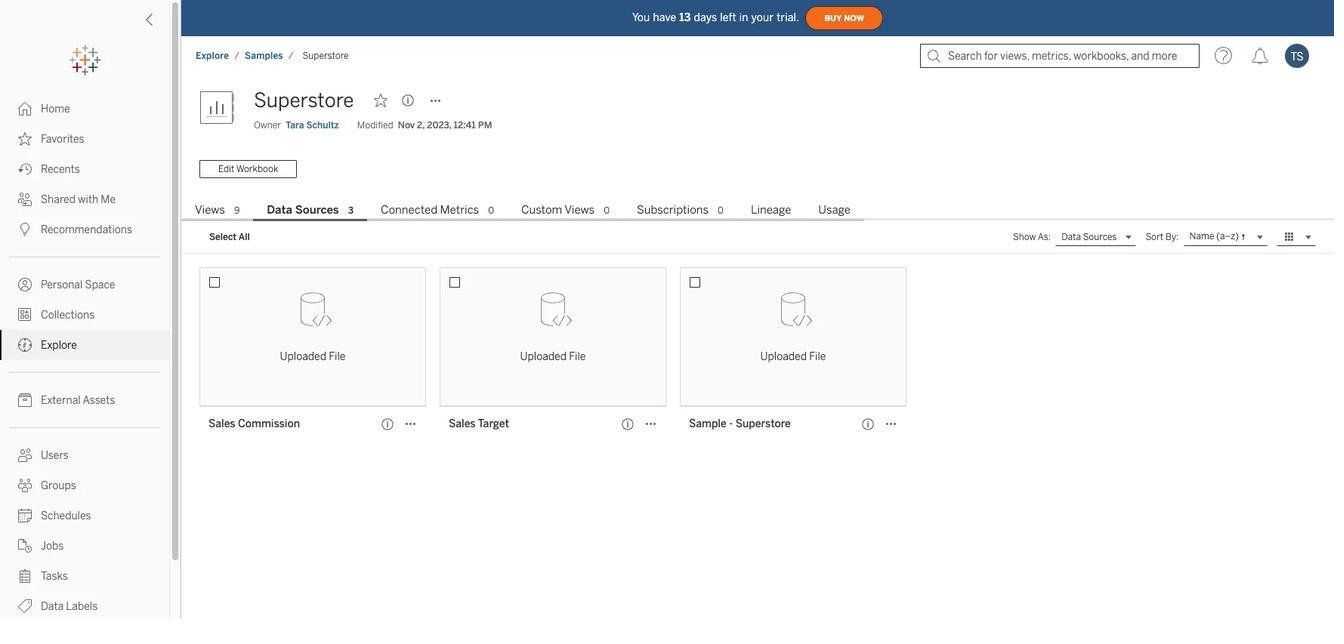 Task type: locate. For each thing, give the bounding box(es) containing it.
metrics
[[440, 203, 479, 217]]

days
[[694, 11, 717, 24]]

recents
[[41, 163, 80, 176]]

2 vertical spatial superstore
[[736, 418, 791, 431]]

sales
[[208, 418, 235, 431], [449, 418, 476, 431]]

0 horizontal spatial data
[[41, 601, 64, 613]]

in
[[739, 11, 748, 24]]

sources
[[295, 203, 339, 217], [1083, 232, 1117, 242]]

modified
[[357, 120, 393, 131]]

sales for sales target
[[449, 418, 476, 431]]

0 right custom views
[[604, 205, 610, 216]]

jobs
[[41, 540, 64, 553]]

uploaded for sample - superstore
[[760, 350, 807, 363]]

2 horizontal spatial uploaded
[[760, 350, 807, 363]]

1 horizontal spatial 0
[[604, 205, 610, 216]]

edit workbook
[[218, 164, 278, 174]]

0 horizontal spatial explore
[[41, 339, 77, 352]]

1 views from the left
[[195, 203, 225, 217]]

3 file from the left
[[809, 350, 826, 363]]

shared with me
[[41, 193, 116, 206]]

superstore right samples link
[[303, 51, 349, 61]]

1 horizontal spatial sources
[[1083, 232, 1117, 242]]

owner tara schultz
[[254, 120, 339, 131]]

schedules
[[41, 510, 91, 523]]

0 vertical spatial sources
[[295, 203, 339, 217]]

2 uploaded from the left
[[520, 350, 567, 363]]

0
[[488, 205, 494, 216], [604, 205, 610, 216], [718, 205, 724, 216]]

2 uploaded file from the left
[[520, 350, 586, 363]]

superstore right the -
[[736, 418, 791, 431]]

views right custom at the left top of the page
[[564, 203, 595, 217]]

1 horizontal spatial views
[[564, 203, 595, 217]]

tara schultz link
[[286, 119, 339, 132]]

sales left target
[[449, 418, 476, 431]]

personal space link
[[0, 270, 169, 300]]

you have 13 days left in your trial.
[[632, 11, 799, 24]]

2 horizontal spatial data
[[1061, 232, 1081, 242]]

2 file from the left
[[569, 350, 586, 363]]

data
[[267, 203, 292, 217], [1061, 232, 1081, 242], [41, 601, 64, 613]]

file
[[329, 350, 346, 363], [569, 350, 586, 363], [809, 350, 826, 363]]

data sources
[[267, 203, 339, 217], [1061, 232, 1117, 242]]

tasks
[[41, 570, 68, 583]]

0 vertical spatial data sources
[[267, 203, 339, 217]]

sales target
[[449, 418, 509, 431]]

0 horizontal spatial uploaded file
[[280, 350, 346, 363]]

2 horizontal spatial file
[[809, 350, 826, 363]]

1 horizontal spatial explore
[[196, 51, 229, 61]]

1 horizontal spatial uploaded file
[[520, 350, 586, 363]]

0 for views
[[604, 205, 610, 216]]

groups
[[41, 480, 76, 493]]

/
[[234, 51, 239, 61], [288, 51, 294, 61]]

edit
[[218, 164, 234, 174]]

Search for views, metrics, workbooks, and more text field
[[920, 44, 1200, 68]]

3 uploaded file from the left
[[760, 350, 826, 363]]

2 vertical spatial data
[[41, 601, 64, 613]]

1 horizontal spatial uploaded
[[520, 350, 567, 363]]

sub-spaces tab list
[[181, 202, 1334, 221]]

superstore up 'owner tara schultz'
[[254, 88, 354, 113]]

1 horizontal spatial file
[[569, 350, 586, 363]]

edit workbook button
[[199, 160, 297, 178]]

file for sales target
[[569, 350, 586, 363]]

data sources inside sub-spaces 'tab list'
[[267, 203, 339, 217]]

3 0 from the left
[[718, 205, 724, 216]]

users link
[[0, 440, 169, 471]]

connected
[[381, 203, 437, 217]]

select
[[209, 232, 237, 242]]

sources left sort
[[1083, 232, 1117, 242]]

name
[[1189, 231, 1214, 242]]

(a–z)
[[1216, 231, 1239, 242]]

explore link
[[195, 50, 230, 62], [0, 330, 169, 360]]

1 uploaded from the left
[[280, 350, 326, 363]]

0 horizontal spatial uploaded
[[280, 350, 326, 363]]

data right 9
[[267, 203, 292, 217]]

1 uploaded file from the left
[[280, 350, 346, 363]]

0 horizontal spatial 0
[[488, 205, 494, 216]]

1 vertical spatial data
[[1061, 232, 1081, 242]]

2 sales from the left
[[449, 418, 476, 431]]

2 horizontal spatial 0
[[718, 205, 724, 216]]

uploaded file
[[280, 350, 346, 363], [520, 350, 586, 363], [760, 350, 826, 363]]

1 vertical spatial superstore
[[254, 88, 354, 113]]

0 right subscriptions
[[718, 205, 724, 216]]

sales left commission
[[208, 418, 235, 431]]

0 horizontal spatial sales
[[208, 418, 235, 431]]

custom
[[521, 203, 562, 217]]

0 horizontal spatial file
[[329, 350, 346, 363]]

1 vertical spatial explore
[[41, 339, 77, 352]]

1 0 from the left
[[488, 205, 494, 216]]

workbook
[[236, 164, 278, 174]]

1 horizontal spatial data sources
[[1061, 232, 1117, 242]]

0 horizontal spatial sources
[[295, 203, 339, 217]]

sources inside data sources dropdown button
[[1083, 232, 1117, 242]]

2 horizontal spatial uploaded file
[[760, 350, 826, 363]]

uploaded
[[280, 350, 326, 363], [520, 350, 567, 363], [760, 350, 807, 363]]

uploaded for sales commission
[[280, 350, 326, 363]]

recommendations link
[[0, 215, 169, 245]]

data inside the data labels link
[[41, 601, 64, 613]]

explore down collections
[[41, 339, 77, 352]]

grid view image
[[1283, 230, 1296, 244]]

external assets
[[41, 394, 115, 407]]

favorites
[[41, 133, 84, 146]]

sources left '3'
[[295, 203, 339, 217]]

1 horizontal spatial /
[[288, 51, 294, 61]]

1 horizontal spatial data
[[267, 203, 292, 217]]

select all button
[[199, 228, 260, 246]]

data inside sub-spaces 'tab list'
[[267, 203, 292, 217]]

data left labels
[[41, 601, 64, 613]]

0 horizontal spatial data sources
[[267, 203, 339, 217]]

1 horizontal spatial sales
[[449, 418, 476, 431]]

subscriptions
[[637, 203, 709, 217]]

superstore element
[[298, 51, 353, 61]]

data for the data labels link
[[41, 601, 64, 613]]

usage
[[818, 203, 851, 217]]

explore left samples
[[196, 51, 229, 61]]

explore link down collections
[[0, 330, 169, 360]]

1 vertical spatial sources
[[1083, 232, 1117, 242]]

explore inside main navigation. press the up and down arrow keys to access links. element
[[41, 339, 77, 352]]

have
[[653, 11, 676, 24]]

buy
[[824, 13, 842, 23]]

show as:
[[1013, 232, 1051, 242]]

sort by:
[[1146, 232, 1179, 242]]

pm
[[478, 120, 492, 131]]

1 horizontal spatial explore link
[[195, 50, 230, 62]]

1 vertical spatial data sources
[[1061, 232, 1117, 242]]

2 0 from the left
[[604, 205, 610, 216]]

views
[[195, 203, 225, 217], [564, 203, 595, 217]]

recommendations
[[41, 224, 132, 236]]

explore for explore
[[41, 339, 77, 352]]

explore link left samples
[[195, 50, 230, 62]]

0 vertical spatial explore link
[[195, 50, 230, 62]]

sources inside sub-spaces 'tab list'
[[295, 203, 339, 217]]

data sources left '3'
[[267, 203, 339, 217]]

2,
[[417, 120, 425, 131]]

2 views from the left
[[564, 203, 595, 217]]

1 sales from the left
[[208, 418, 235, 431]]

views left 9
[[195, 203, 225, 217]]

0 horizontal spatial views
[[195, 203, 225, 217]]

external
[[41, 394, 81, 407]]

sales for sales commission
[[208, 418, 235, 431]]

0 right metrics
[[488, 205, 494, 216]]

superstore
[[303, 51, 349, 61], [254, 88, 354, 113], [736, 418, 791, 431]]

0 for metrics
[[488, 205, 494, 216]]

1 vertical spatial explore link
[[0, 330, 169, 360]]

modified nov 2, 2023, 12:41 pm
[[357, 120, 492, 131]]

explore
[[196, 51, 229, 61], [41, 339, 77, 352]]

your
[[751, 11, 774, 24]]

data sources right as: on the right of page
[[1061, 232, 1117, 242]]

0 vertical spatial data
[[267, 203, 292, 217]]

0 horizontal spatial /
[[234, 51, 239, 61]]

data right as: on the right of page
[[1061, 232, 1081, 242]]

0 vertical spatial superstore
[[303, 51, 349, 61]]

1 / from the left
[[234, 51, 239, 61]]

/ left samples
[[234, 51, 239, 61]]

0 vertical spatial explore
[[196, 51, 229, 61]]

9
[[234, 205, 240, 216]]

/ right samples link
[[288, 51, 294, 61]]

main navigation. press the up and down arrow keys to access links. element
[[0, 94, 169, 619]]

sample - superstore
[[689, 418, 791, 431]]

0 horizontal spatial explore link
[[0, 330, 169, 360]]

3 uploaded from the left
[[760, 350, 807, 363]]

1 file from the left
[[329, 350, 346, 363]]



Task type: describe. For each thing, give the bounding box(es) containing it.
samples link
[[244, 50, 284, 62]]

data sources button
[[1055, 228, 1136, 246]]

workbook image
[[199, 85, 245, 131]]

data labels link
[[0, 592, 169, 619]]

name (a–z)
[[1189, 231, 1239, 242]]

lineage
[[751, 203, 791, 217]]

personal
[[41, 279, 83, 292]]

schedules link
[[0, 501, 169, 531]]

navigation panel element
[[0, 45, 169, 619]]

uploaded file for sales commission
[[280, 350, 346, 363]]

samples
[[245, 51, 283, 61]]

as:
[[1038, 232, 1051, 242]]

name (a–z) button
[[1183, 228, 1268, 246]]

3
[[348, 205, 354, 216]]

with
[[78, 193, 98, 206]]

me
[[101, 193, 116, 206]]

explore / samples /
[[196, 51, 294, 61]]

2023,
[[427, 120, 451, 131]]

you
[[632, 11, 650, 24]]

file for sample - superstore
[[809, 350, 826, 363]]

collections
[[41, 309, 95, 322]]

data sources inside dropdown button
[[1061, 232, 1117, 242]]

connected metrics
[[381, 203, 479, 217]]

sample
[[689, 418, 727, 431]]

recents link
[[0, 154, 169, 184]]

now
[[844, 13, 864, 23]]

users
[[41, 449, 69, 462]]

12:41
[[454, 120, 476, 131]]

favorites link
[[0, 124, 169, 154]]

shared with me link
[[0, 184, 169, 215]]

assets
[[83, 394, 115, 407]]

personal space
[[41, 279, 115, 292]]

jobs link
[[0, 531, 169, 561]]

-
[[729, 418, 733, 431]]

target
[[478, 418, 509, 431]]

all
[[239, 232, 250, 242]]

sales commission
[[208, 418, 300, 431]]

custom views
[[521, 203, 595, 217]]

buy now button
[[805, 6, 883, 30]]

explore for explore / samples /
[[196, 51, 229, 61]]

superstore main content
[[181, 76, 1334, 619]]

uploaded file for sales target
[[520, 350, 586, 363]]

tara
[[286, 120, 304, 131]]

by:
[[1166, 232, 1179, 242]]

schultz
[[306, 120, 339, 131]]

collections link
[[0, 300, 169, 330]]

buy now
[[824, 13, 864, 23]]

home
[[41, 103, 70, 116]]

data labels
[[41, 601, 98, 613]]

nov
[[398, 120, 415, 131]]

data for sub-spaces 'tab list'
[[267, 203, 292, 217]]

groups link
[[0, 471, 169, 501]]

show
[[1013, 232, 1036, 242]]

labels
[[66, 601, 98, 613]]

tasks link
[[0, 561, 169, 592]]

uploaded for sales target
[[520, 350, 567, 363]]

shared
[[41, 193, 76, 206]]

uploaded file for sample - superstore
[[760, 350, 826, 363]]

commission
[[238, 418, 300, 431]]

select all
[[209, 232, 250, 242]]

external assets link
[[0, 385, 169, 415]]

home link
[[0, 94, 169, 124]]

sort
[[1146, 232, 1163, 242]]

file for sales commission
[[329, 350, 346, 363]]

trial.
[[777, 11, 799, 24]]

data inside data sources dropdown button
[[1061, 232, 1081, 242]]

left
[[720, 11, 736, 24]]

2 / from the left
[[288, 51, 294, 61]]

space
[[85, 279, 115, 292]]

owner
[[254, 120, 281, 131]]

13
[[679, 11, 691, 24]]



Task type: vqa. For each thing, say whether or not it's contained in the screenshot.
the right "Jobs:"
no



